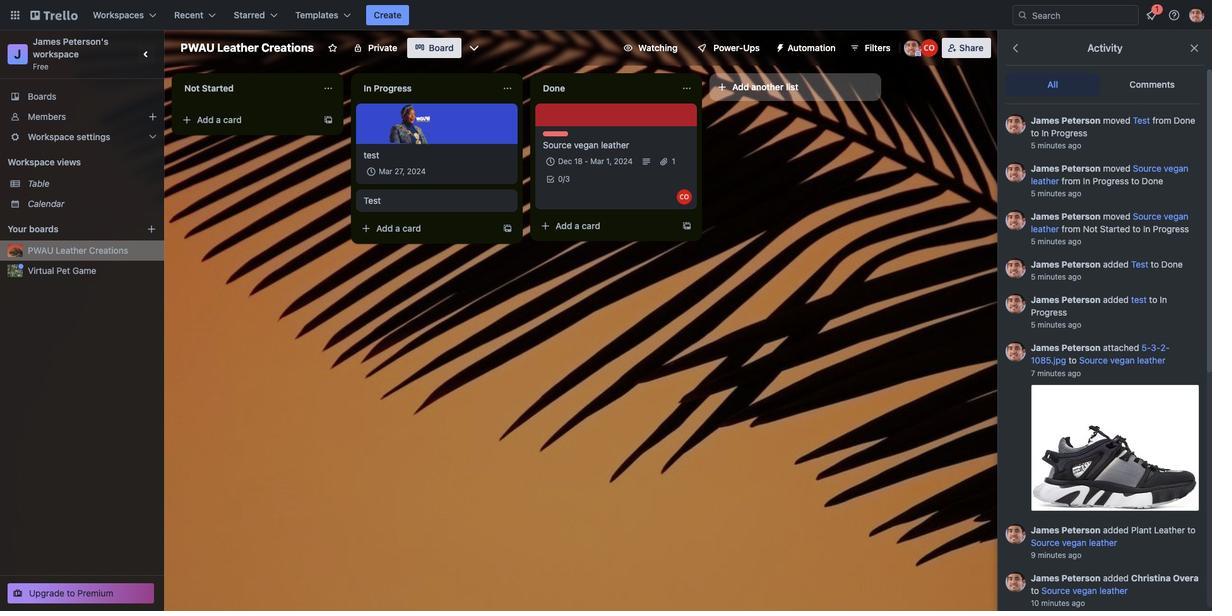 Task type: locate. For each thing, give the bounding box(es) containing it.
added inside james peterson added plant leather to source vegan leather 9 minutes ago
[[1104, 525, 1130, 536]]

1 vertical spatial test
[[1132, 294, 1148, 305]]

to inside to in progress
[[1150, 294, 1158, 305]]

1 source vegan leather from the top
[[1032, 163, 1189, 186]]

3 5 from the top
[[1032, 237, 1036, 246]]

5 minutes ago link up james peterson added test to done 5 minutes ago
[[1032, 237, 1082, 246]]

pwau down "recent" dropdown button
[[181, 41, 215, 54]]

add a card button down 3
[[536, 216, 677, 236]]

3
[[566, 174, 570, 184]]

game
[[72, 265, 96, 276]]

boards
[[29, 224, 59, 234]]

0 vertical spatial james peterson moved
[[1032, 163, 1134, 174]]

1 5 minutes ago from the top
[[1032, 141, 1082, 150]]

5
[[1032, 141, 1036, 150], [1032, 189, 1036, 198], [1032, 237, 1036, 246], [1032, 272, 1036, 282], [1032, 320, 1036, 330]]

1 vertical spatial leather
[[56, 245, 87, 256]]

1 vertical spatial pwau leather creations
[[28, 245, 128, 256]]

source vegan leather link
[[543, 139, 690, 152], [1032, 163, 1189, 186], [1032, 211, 1189, 234], [1080, 355, 1166, 366], [1032, 537, 1118, 548], [1042, 585, 1129, 596]]

0 horizontal spatial card
[[223, 114, 242, 125]]

1 horizontal spatial pwau
[[181, 41, 215, 54]]

1 vertical spatial test link
[[1132, 294, 1148, 305]]

5 minutes ago down james peterson moved test
[[1032, 141, 1082, 150]]

not inside text box
[[184, 83, 200, 93]]

a
[[216, 114, 221, 125], [575, 220, 580, 231], [396, 223, 400, 234]]

test inside james peterson added test to done 5 minutes ago
[[1132, 259, 1149, 270]]

0 horizontal spatial started
[[202, 83, 234, 93]]

5 5 from the top
[[1032, 320, 1036, 330]]

1 horizontal spatial test
[[1132, 294, 1148, 305]]

1 vertical spatial not
[[1084, 224, 1098, 234]]

workspace
[[28, 131, 74, 142], [8, 157, 55, 167]]

5-
[[1142, 342, 1152, 353]]

1 vertical spatial james peterson (jamespeterson93) image
[[1006, 294, 1027, 314]]

27,
[[395, 167, 405, 176]]

mar right -
[[591, 157, 605, 166]]

automation button
[[770, 38, 844, 58]]

source up from in progress to done
[[1134, 163, 1162, 174]]

james peterson moved for in
[[1032, 163, 1134, 174]]

ago right the 9
[[1069, 551, 1082, 560]]

in
[[364, 83, 372, 93], [1042, 128, 1050, 138], [1084, 176, 1091, 186], [1144, 224, 1151, 234], [1161, 294, 1168, 305]]

james inside james peterson's workspace free
[[33, 36, 61, 47]]

test for james peterson added test to done 5 minutes ago
[[1132, 259, 1149, 270]]

moved up from in progress to done
[[1104, 163, 1131, 174]]

peterson up 9 minutes ago link
[[1062, 525, 1101, 536]]

peterson up from not started to in progress
[[1062, 211, 1101, 222]]

1 vertical spatial 2024
[[407, 167, 426, 176]]

2024 inside checkbox
[[614, 157, 633, 166]]

mar inside checkbox
[[591, 157, 605, 166]]

test up mar 27, 2024 option
[[364, 150, 380, 160]]

leather inside james peterson added plant leather to source vegan leather 9 minutes ago
[[1155, 525, 1186, 536]]

upgrade to premium link
[[8, 584, 154, 604]]

1 vertical spatial pwau
[[28, 245, 53, 256]]

2 5 minutes ago link from the top
[[1032, 189, 1082, 198]]

calendar link
[[28, 198, 157, 210]]

0 vertical spatial test link
[[364, 149, 510, 162]]

moved up from not started to in progress
[[1104, 211, 1131, 222]]

5 minutes ago link up the 1085.jpg
[[1032, 320, 1082, 330]]

workspace down members
[[28, 131, 74, 142]]

in down "private" button
[[364, 83, 372, 93]]

progress inside from done to in progress
[[1052, 128, 1088, 138]]

0 vertical spatial creations
[[261, 41, 314, 54]]

0 vertical spatial pwau leather creations
[[181, 41, 314, 54]]

add down not started
[[197, 114, 214, 125]]

pwau leather creations up game
[[28, 245, 128, 256]]

5 minutes ago link for from in progress to done
[[1032, 189, 1082, 198]]

added
[[1104, 259, 1130, 270], [1104, 294, 1130, 305], [1104, 525, 1130, 536], [1104, 573, 1130, 584]]

test link
[[1134, 115, 1151, 126], [364, 195, 510, 207], [1132, 259, 1149, 270]]

leather right plant on the bottom of the page
[[1155, 525, 1186, 536]]

0 vertical spatial mar
[[591, 157, 605, 166]]

done up sourcing
[[543, 83, 565, 93]]

add
[[733, 81, 750, 92], [197, 114, 214, 125], [556, 220, 573, 231], [377, 223, 393, 234]]

0 vertical spatial create from template… image
[[323, 115, 334, 125]]

leather down your boards with 2 items element
[[56, 245, 87, 256]]

power-ups
[[714, 42, 760, 53]]

4 5 from the top
[[1032, 272, 1036, 282]]

source vegan leather link up 9 minutes ago link
[[1032, 537, 1118, 548]]

in up james peterson added test to done 5 minutes ago
[[1144, 224, 1151, 234]]

minutes inside james peterson added plant leather to source vegan leather 9 minutes ago
[[1039, 551, 1067, 560]]

0 / 3
[[558, 174, 570, 184]]

to up 3-
[[1150, 294, 1158, 305]]

in down from done to in progress
[[1084, 176, 1091, 186]]

1,
[[607, 157, 612, 166]]

creations
[[261, 41, 314, 54], [89, 245, 128, 256]]

8 peterson from the top
[[1062, 573, 1101, 584]]

source
[[543, 140, 572, 150], [1134, 163, 1162, 174], [1134, 211, 1162, 222], [1080, 355, 1109, 366], [1032, 537, 1060, 548], [1042, 585, 1071, 596]]

james peterson (jamespeterson93) image
[[1190, 8, 1205, 23], [1006, 114, 1027, 135], [1006, 162, 1027, 183], [1006, 210, 1027, 231], [1006, 258, 1027, 279], [1006, 342, 1027, 362], [1006, 524, 1027, 544]]

test link down james peterson added test to done 5 minutes ago
[[1132, 294, 1148, 305]]

source vegan leather for progress
[[1032, 163, 1189, 186]]

1 james peterson moved from the top
[[1032, 163, 1134, 174]]

private button
[[346, 38, 405, 58]]

workspace up table at the top of the page
[[8, 157, 55, 167]]

minutes right 10
[[1042, 599, 1070, 608]]

moved for done
[[1104, 163, 1131, 174]]

2 added from the top
[[1104, 294, 1130, 305]]

9
[[1032, 551, 1036, 560]]

leather down the starred in the top of the page
[[217, 41, 259, 54]]

5 minutes ago
[[1032, 141, 1082, 150], [1032, 189, 1082, 198], [1032, 237, 1082, 246], [1032, 320, 1082, 330]]

add a card down 3
[[556, 220, 601, 231]]

1 vertical spatial james peterson moved
[[1032, 211, 1134, 222]]

james peterson moved up from not started to in progress
[[1032, 211, 1134, 222]]

add down 0 / 3
[[556, 220, 573, 231]]

0 vertical spatial test link
[[1134, 115, 1151, 126]]

0 vertical spatial james peterson (jamespeterson93) image
[[904, 39, 922, 57]]

2 vertical spatial james peterson (jamespeterson93) image
[[1006, 572, 1027, 592]]

to up from not started to in progress
[[1132, 176, 1140, 186]]

test link down mar 27, 2024
[[364, 195, 510, 207]]

0 vertical spatial leather
[[217, 41, 259, 54]]

1 peterson from the top
[[1062, 115, 1101, 126]]

james peterson's workspace link
[[33, 36, 111, 59]]

peterson up james peterson added test
[[1062, 259, 1101, 270]]

source vegan leather down from done to in progress
[[1032, 163, 1189, 186]]

1 horizontal spatial create from template… image
[[503, 224, 513, 234]]

3 5 minutes ago link from the top
[[1032, 237, 1082, 246]]

to up 10
[[1032, 585, 1040, 596]]

add a card
[[197, 114, 242, 125], [556, 220, 601, 231], [377, 223, 421, 234]]

0 vertical spatial source vegan leather
[[1032, 163, 1189, 186]]

0 vertical spatial 2024
[[614, 157, 633, 166]]

1 horizontal spatial card
[[403, 223, 421, 234]]

7 peterson from the top
[[1062, 525, 1101, 536]]

2 horizontal spatial card
[[582, 220, 601, 231]]

ago inside to source vegan leather 7 minutes ago
[[1068, 369, 1082, 378]]

3 peterson from the top
[[1062, 211, 1101, 222]]

0 horizontal spatial 2024
[[407, 167, 426, 176]]

1 horizontal spatial started
[[1101, 224, 1131, 234]]

ago
[[1069, 141, 1082, 150], [1069, 189, 1082, 198], [1069, 237, 1082, 246], [1069, 272, 1082, 282], [1069, 320, 1082, 330], [1068, 369, 1082, 378], [1069, 551, 1082, 560], [1072, 599, 1086, 608]]

james peterson added plant leather to source vegan leather 9 minutes ago
[[1032, 525, 1197, 560]]

added left christina on the right bottom
[[1104, 573, 1130, 584]]

started down pwau leather creations text box
[[202, 83, 234, 93]]

4 5 minutes ago link from the top
[[1032, 272, 1082, 282]]

source inside sourcing source vegan leather
[[543, 140, 572, 150]]

test link down from not started to in progress
[[1132, 259, 1149, 270]]

peterson up from in progress to done
[[1062, 163, 1101, 174]]

add a card down not started
[[197, 114, 242, 125]]

add a card button down not started text box on the top left of the page
[[177, 110, 318, 130]]

0 horizontal spatial add a card
[[197, 114, 242, 125]]

2 moved from the top
[[1104, 163, 1131, 174]]

3 moved from the top
[[1104, 211, 1131, 222]]

1 horizontal spatial not
[[1084, 224, 1098, 234]]

5 minutes ago for to in progress
[[1032, 320, 1082, 330]]

0 vertical spatial test
[[1134, 115, 1151, 126]]

1 horizontal spatial test link
[[1132, 294, 1148, 305]]

1 5 minutes ago link from the top
[[1032, 141, 1082, 150]]

1 horizontal spatial mar
[[591, 157, 605, 166]]

add for the bottommost create from template… icon
[[377, 223, 393, 234]]

ago down james peterson attached
[[1068, 369, 1082, 378]]

added inside james peterson added test to done 5 minutes ago
[[1104, 259, 1130, 270]]

0 horizontal spatial creations
[[89, 245, 128, 256]]

source vegan leather link up 1,
[[543, 139, 690, 152]]

james inside james peterson added test to done 5 minutes ago
[[1032, 259, 1060, 270]]

to up overa
[[1188, 525, 1197, 536]]

create from template… image
[[682, 221, 692, 231]]

1 vertical spatial moved
[[1104, 163, 1131, 174]]

source up 10 minutes ago link
[[1042, 585, 1071, 596]]

1 horizontal spatial leather
[[217, 41, 259, 54]]

card
[[223, 114, 242, 125], [582, 220, 601, 231], [403, 223, 421, 234]]

0 vertical spatial workspace
[[28, 131, 74, 142]]

test
[[1134, 115, 1151, 126], [364, 195, 381, 206], [1132, 259, 1149, 270]]

mar
[[591, 157, 605, 166], [379, 167, 393, 176]]

christina overa (christinaovera) image
[[921, 39, 939, 57]]

0 vertical spatial test
[[364, 150, 380, 160]]

5 for to in progress
[[1032, 320, 1036, 330]]

calendar
[[28, 198, 64, 209]]

started inside not started text box
[[202, 83, 234, 93]]

test down mar 27, 2024 option
[[364, 195, 381, 206]]

4 added from the top
[[1104, 573, 1130, 584]]

2024 right 1,
[[614, 157, 633, 166]]

mar left 27,
[[379, 167, 393, 176]]

moved down comments link
[[1104, 115, 1131, 126]]

comments link
[[1106, 73, 1200, 96]]

added down james peterson added test to done 5 minutes ago
[[1104, 294, 1130, 305]]

2 5 minutes ago from the top
[[1032, 189, 1082, 198]]

added for christina
[[1104, 573, 1130, 584]]

1 vertical spatial workspace
[[8, 157, 55, 167]]

in progress
[[364, 83, 412, 93]]

pwau up virtual
[[28, 245, 53, 256]]

5 minutes ago for from in progress to done
[[1032, 189, 1082, 198]]

card for in progress
[[403, 223, 421, 234]]

leather
[[601, 140, 630, 150], [1032, 176, 1060, 186], [1032, 224, 1060, 234], [1138, 355, 1166, 366], [1090, 537, 1118, 548], [1100, 585, 1129, 596]]

done down from not started to in progress
[[1162, 259, 1184, 270]]

christina overa (christinaovera) image
[[677, 190, 692, 205]]

1 vertical spatial started
[[1101, 224, 1131, 234]]

ago right 10
[[1072, 599, 1086, 608]]

started up james peterson added test to done 5 minutes ago
[[1101, 224, 1131, 234]]

2 vertical spatial test
[[1132, 259, 1149, 270]]

5 peterson from the top
[[1062, 294, 1101, 305]]

Mar 27, 2024 checkbox
[[364, 164, 430, 179]]

pwau inside text box
[[181, 41, 215, 54]]

0 horizontal spatial not
[[184, 83, 200, 93]]

5 minutes ago link down from in progress to done
[[1032, 189, 1082, 198]]

2 source vegan leather from the top
[[1032, 211, 1189, 234]]

ago up james peterson added test
[[1069, 272, 1082, 282]]

0 horizontal spatial pwau leather creations
[[28, 245, 128, 256]]

ago inside james peterson added test to done 5 minutes ago
[[1069, 272, 1082, 282]]

source up from not started to in progress
[[1134, 211, 1162, 222]]

1 5 from the top
[[1032, 141, 1036, 150]]

3 added from the top
[[1104, 525, 1130, 536]]

1 horizontal spatial add a card
[[377, 223, 421, 234]]

leather
[[217, 41, 259, 54], [56, 245, 87, 256], [1155, 525, 1186, 536]]

to in progress
[[1032, 294, 1168, 318]]

2 vertical spatial moved
[[1104, 211, 1131, 222]]

christina
[[1132, 573, 1172, 584]]

vegan
[[574, 140, 599, 150], [1165, 163, 1189, 174], [1165, 211, 1189, 222], [1111, 355, 1136, 366], [1063, 537, 1087, 548], [1073, 585, 1098, 596]]

2 vertical spatial from
[[1062, 224, 1081, 234]]

ago down james peterson moved test
[[1069, 141, 1082, 150]]

source inside james peterson added plant leather to source vegan leather 9 minutes ago
[[1032, 537, 1060, 548]]

5 minutes ago link up james peterson added test
[[1032, 272, 1082, 282]]

to right the upgrade
[[67, 588, 75, 599]]

test link down comments link
[[1134, 115, 1151, 126]]

watching
[[639, 42, 678, 53]]

peterson down james peterson added test to done 5 minutes ago
[[1062, 294, 1101, 305]]

add a card for done
[[556, 220, 601, 231]]

0 vertical spatial not
[[184, 83, 200, 93]]

add a card button down mar 27, 2024
[[356, 219, 498, 239]]

your boards with 2 items element
[[8, 222, 128, 237]]

leather inside james peterson added christina overa to source vegan leather 10 minutes ago
[[1100, 585, 1129, 596]]

added inside james peterson added christina overa to source vegan leather 10 minutes ago
[[1104, 573, 1130, 584]]

2 james peterson moved from the top
[[1032, 211, 1134, 222]]

1 vertical spatial from
[[1062, 176, 1081, 186]]

progress
[[374, 83, 412, 93], [1052, 128, 1088, 138], [1093, 176, 1130, 186], [1154, 224, 1190, 234], [1032, 307, 1068, 318]]

1 horizontal spatial add a card button
[[356, 219, 498, 239]]

test for james peterson moved test
[[1134, 115, 1151, 126]]

5 5 minutes ago link from the top
[[1032, 320, 1082, 330]]

add left another
[[733, 81, 750, 92]]

1 vertical spatial creations
[[89, 245, 128, 256]]

peterson down all link at right
[[1062, 115, 1101, 126]]

pwau
[[181, 41, 215, 54], [28, 245, 53, 256]]

add a card for in progress
[[377, 223, 421, 234]]

1 moved from the top
[[1104, 115, 1131, 126]]

2 horizontal spatial leather
[[1155, 525, 1186, 536]]

peterson up to source vegan leather 7 minutes ago
[[1062, 342, 1101, 353]]

to inside to source vegan leather 7 minutes ago
[[1069, 355, 1078, 366]]

minutes
[[1038, 141, 1067, 150], [1038, 189, 1067, 198], [1038, 237, 1067, 246], [1038, 272, 1067, 282], [1038, 320, 1067, 330], [1038, 369, 1066, 378], [1039, 551, 1067, 560], [1042, 599, 1070, 608]]

5 minutes ago link
[[1032, 141, 1082, 150], [1032, 189, 1082, 198], [1032, 237, 1082, 246], [1032, 272, 1082, 282], [1032, 320, 1082, 330]]

1 notification image
[[1145, 8, 1160, 23]]

1 vertical spatial mar
[[379, 167, 393, 176]]

from in progress to done
[[1060, 176, 1164, 186]]

2 5 from the top
[[1032, 189, 1036, 198]]

pwau leather creations down the starred in the top of the page
[[181, 41, 314, 54]]

minutes inside james peterson added christina overa to source vegan leather 10 minutes ago
[[1042, 599, 1070, 608]]

added left plant on the bottom of the page
[[1104, 525, 1130, 536]]

test down comments link
[[1134, 115, 1151, 126]]

vegan inside sourcing source vegan leather
[[574, 140, 599, 150]]

boards
[[28, 91, 56, 102]]

5 minutes ago link for from done to in progress
[[1032, 141, 1082, 150]]

4 5 minutes ago from the top
[[1032, 320, 1082, 330]]

add another list
[[733, 81, 799, 92]]

vegan inside to source vegan leather 7 minutes ago
[[1111, 355, 1136, 366]]

james peterson (jamespeterson93) image
[[904, 39, 922, 57], [1006, 294, 1027, 314], [1006, 572, 1027, 592]]

leather inside pwau leather creations text box
[[217, 41, 259, 54]]

2 horizontal spatial add a card button
[[536, 216, 677, 236]]

color: bold red, title: "sourcing" element
[[543, 131, 576, 141]]

0 horizontal spatial leather
[[56, 245, 87, 256]]

0 horizontal spatial test link
[[364, 149, 510, 162]]

james peterson moved up from in progress to done
[[1032, 163, 1134, 174]]

1 vertical spatial test
[[364, 195, 381, 206]]

5 minutes ago up the 1085.jpg
[[1032, 320, 1082, 330]]

to down from not started to in progress
[[1152, 259, 1160, 270]]

from inside from done to in progress
[[1153, 115, 1172, 126]]

1 horizontal spatial 2024
[[614, 157, 633, 166]]

in up 2-
[[1161, 294, 1168, 305]]

workspace settings button
[[0, 127, 164, 147]]

workspace navigation collapse icon image
[[138, 45, 155, 63]]

2024 right 27,
[[407, 167, 426, 176]]

1 vertical spatial source vegan leather
[[1032, 211, 1189, 234]]

minutes right the 9
[[1039, 551, 1067, 560]]

progress inside "text box"
[[374, 83, 412, 93]]

2024 inside option
[[407, 167, 426, 176]]

source vegan leather
[[1032, 163, 1189, 186], [1032, 211, 1189, 234]]

added for test
[[1104, 294, 1130, 305]]

moved for progress
[[1104, 115, 1131, 126]]

creations inside text box
[[261, 41, 314, 54]]

2024
[[614, 157, 633, 166], [407, 167, 426, 176]]

0 vertical spatial started
[[202, 83, 234, 93]]

0 vertical spatial moved
[[1104, 115, 1131, 126]]

in down james peterson moved test
[[1042, 128, 1050, 138]]

creations down templates
[[261, 41, 314, 54]]

0 vertical spatial pwau
[[181, 41, 215, 54]]

create from template… image
[[323, 115, 334, 125], [503, 224, 513, 234]]

vegan inside james peterson added christina overa to source vegan leather 10 minutes ago
[[1073, 585, 1098, 596]]

5 minutes ago up james peterson added test to done 5 minutes ago
[[1032, 237, 1082, 246]]

2 vertical spatial test link
[[1132, 259, 1149, 270]]

peterson inside james peterson added test to done 5 minutes ago
[[1062, 259, 1101, 270]]

pwau leather creations
[[181, 41, 314, 54], [28, 245, 128, 256]]

0 horizontal spatial create from template… image
[[323, 115, 334, 125]]

0 horizontal spatial pwau
[[28, 245, 53, 256]]

minutes down the 1085.jpg
[[1038, 369, 1066, 378]]

5 minutes ago link for to in progress
[[1032, 320, 1082, 330]]

peterson's
[[63, 36, 109, 47]]

leather inside sourcing source vegan leather
[[601, 140, 630, 150]]

workspace inside dropdown button
[[28, 131, 74, 142]]

2 horizontal spatial a
[[575, 220, 580, 231]]

a for done
[[575, 220, 580, 231]]

test link up mar 27, 2024
[[364, 149, 510, 162]]

ago up james peterson attached
[[1069, 320, 1082, 330]]

source up dec
[[543, 140, 572, 150]]

source vegan leather down from in progress to done
[[1032, 211, 1189, 234]]

to
[[1032, 128, 1040, 138], [1132, 176, 1140, 186], [1133, 224, 1142, 234], [1152, 259, 1160, 270], [1150, 294, 1158, 305], [1069, 355, 1078, 366], [1188, 525, 1197, 536], [1032, 585, 1040, 596], [67, 588, 75, 599]]

4 peterson from the top
[[1062, 259, 1101, 270]]

to inside james peterson added plant leather to source vegan leather 9 minutes ago
[[1188, 525, 1197, 536]]

1 horizontal spatial a
[[396, 223, 400, 234]]

virtual pet game
[[28, 265, 96, 276]]

ago inside james peterson added plant leather to source vegan leather 9 minutes ago
[[1069, 551, 1082, 560]]

done
[[543, 83, 565, 93], [1175, 115, 1196, 126], [1143, 176, 1164, 186], [1162, 259, 1184, 270]]

0 horizontal spatial mar
[[379, 167, 393, 176]]

5 minutes ago down from in progress to done
[[1032, 189, 1082, 198]]

1
[[672, 157, 676, 166]]

2 horizontal spatial add a card
[[556, 220, 601, 231]]

3 5 minutes ago from the top
[[1032, 237, 1082, 246]]

moved
[[1104, 115, 1131, 126], [1104, 163, 1131, 174], [1104, 211, 1131, 222]]

creations up the virtual pet game link
[[89, 245, 128, 256]]

0 vertical spatial from
[[1153, 115, 1172, 126]]

source vegan leather for started
[[1032, 211, 1189, 234]]

templates button
[[288, 5, 359, 25]]

in inside to in progress
[[1161, 294, 1168, 305]]

2 vertical spatial leather
[[1155, 525, 1186, 536]]

1 horizontal spatial creations
[[261, 41, 314, 54]]

1 added from the top
[[1104, 259, 1130, 270]]

test down james peterson added test to done 5 minutes ago
[[1132, 294, 1148, 305]]

done down comments link
[[1175, 115, 1196, 126]]

to down james peterson attached
[[1069, 355, 1078, 366]]

starred button
[[226, 5, 285, 25]]

james peterson moved for not
[[1032, 211, 1134, 222]]

1 horizontal spatial pwau leather creations
[[181, 41, 314, 54]]

test
[[364, 150, 380, 160], [1132, 294, 1148, 305]]

5 for from in progress to done
[[1032, 189, 1036, 198]]

add board image
[[147, 224, 157, 234]]

0 horizontal spatial test
[[364, 150, 380, 160]]

table link
[[28, 178, 157, 190]]



Task type: describe. For each thing, give the bounding box(es) containing it.
to inside james peterson added test to done 5 minutes ago
[[1152, 259, 1160, 270]]

0 horizontal spatial a
[[216, 114, 221, 125]]

boards link
[[0, 87, 164, 107]]

james peterson added test
[[1032, 294, 1148, 305]]

minutes up james peterson added test to done 5 minutes ago
[[1038, 237, 1067, 246]]

test link for moved
[[1134, 115, 1151, 126]]

attached
[[1104, 342, 1140, 353]]

from for in
[[1062, 176, 1081, 186]]

0
[[558, 174, 563, 184]]

5 minutes ago for from done to in progress
[[1032, 141, 1082, 150]]

james peterson added test to done 5 minutes ago
[[1032, 259, 1184, 282]]

workspaces button
[[85, 5, 164, 25]]

primary element
[[0, 0, 1213, 30]]

open information menu image
[[1169, 9, 1181, 21]]

5 for from not started to in progress
[[1032, 237, 1036, 246]]

this member is an admin of this board. image
[[916, 51, 921, 57]]

pet
[[57, 265, 70, 276]]

james peterson attached
[[1032, 342, 1142, 353]]

virtual pet game link
[[28, 265, 157, 277]]

share button
[[942, 38, 992, 58]]

Not Started text field
[[177, 78, 316, 99]]

7 minutes ago link
[[1032, 369, 1082, 378]]

add another list button
[[710, 73, 882, 101]]

your
[[8, 224, 27, 234]]

recent
[[174, 9, 204, 20]]

18
[[575, 157, 583, 166]]

-
[[585, 157, 589, 166]]

power-
[[714, 42, 744, 53]]

sourcing source vegan leather
[[543, 131, 630, 150]]

to inside from done to in progress
[[1032, 128, 1040, 138]]

In Progress text field
[[356, 78, 495, 99]]

mar inside option
[[379, 167, 393, 176]]

leather inside james peterson added plant leather to source vegan leather 9 minutes ago
[[1090, 537, 1118, 548]]

source vegan leather link down from in progress to done
[[1032, 211, 1189, 234]]

table
[[28, 178, 50, 189]]

a for in progress
[[396, 223, 400, 234]]

from not started to in progress
[[1060, 224, 1190, 234]]

overa
[[1174, 573, 1200, 584]]

/
[[563, 174, 566, 184]]

from done to in progress
[[1032, 115, 1196, 138]]

add inside button
[[733, 81, 750, 92]]

6 peterson from the top
[[1062, 342, 1101, 353]]

5 for from done to in progress
[[1032, 141, 1036, 150]]

recent button
[[167, 5, 224, 25]]

minutes inside james peterson added test to done 5 minutes ago
[[1038, 272, 1067, 282]]

done inside james peterson added test to done 5 minutes ago
[[1162, 259, 1184, 270]]

5-3-2- 1085.jpg
[[1032, 342, 1171, 366]]

0 horizontal spatial add a card button
[[177, 110, 318, 130]]

views
[[57, 157, 81, 167]]

minutes up the 1085.jpg
[[1038, 320, 1067, 330]]

card for done
[[582, 220, 601, 231]]

5 inside james peterson added test to done 5 minutes ago
[[1032, 272, 1036, 282]]

pwau leather creations inside pwau leather creations text box
[[181, 41, 314, 54]]

done inside done text box
[[543, 83, 565, 93]]

1085.jpg
[[1032, 355, 1067, 366]]

not started
[[184, 83, 234, 93]]

james peterson (jamespeterson93) image for from done to in progress
[[1006, 114, 1027, 135]]

workspace for workspace settings
[[28, 131, 74, 142]]

plant
[[1132, 525, 1153, 536]]

moved for in
[[1104, 211, 1131, 222]]

back to home image
[[30, 5, 78, 25]]

free
[[33, 62, 49, 71]]

activity
[[1088, 42, 1123, 54]]

done inside from done to in progress
[[1175, 115, 1196, 126]]

5 minutes ago for from not started to in progress
[[1032, 237, 1082, 246]]

Board name text field
[[174, 38, 320, 58]]

done up from not started to in progress
[[1143, 176, 1164, 186]]

customize views image
[[468, 42, 481, 54]]

source inside james peterson added christina overa to source vegan leather 10 minutes ago
[[1042, 585, 1071, 596]]

2 peterson from the top
[[1062, 163, 1101, 174]]

members link
[[0, 107, 164, 127]]

peterson inside james peterson added christina overa to source vegan leather 10 minutes ago
[[1062, 573, 1101, 584]]

share
[[960, 42, 984, 53]]

vegan inside james peterson added plant leather to source vegan leather 9 minutes ago
[[1063, 537, 1087, 548]]

sm image
[[770, 38, 788, 56]]

added for plant
[[1104, 525, 1130, 536]]

source vegan leather link down "attached"
[[1080, 355, 1166, 366]]

in inside from done to in progress
[[1042, 128, 1050, 138]]

sourcing
[[543, 131, 576, 141]]

add a card button for done
[[536, 216, 677, 236]]

https://media2.giphy.com/media/vhqa3tryiebmkd5qih/100w.gif?cid=ad960664tuux3ictzc2l4kkstlpkpgfee3kg7e05hcw8694d&ep=v1_stickers_search&rid=100w.gif&ct=s image
[[389, 102, 432, 145]]

ups
[[744, 42, 760, 53]]

james peterson's workspace free
[[33, 36, 111, 71]]

james peterson (jamespeterson93) image for from in progress to done
[[1006, 162, 1027, 183]]

minutes down james peterson moved test
[[1038, 141, 1067, 150]]

james peterson (jamespeterson93) image for to
[[1006, 572, 1027, 592]]

upgrade
[[29, 588, 64, 599]]

3-
[[1152, 342, 1161, 353]]

j
[[14, 47, 21, 61]]

from for not
[[1062, 224, 1081, 234]]

progress inside to in progress
[[1032, 307, 1068, 318]]

source vegan leather link up 10 minutes ago link
[[1042, 585, 1129, 596]]

1 vertical spatial create from template… image
[[503, 224, 513, 234]]

pwau leather creations inside pwau leather creations link
[[28, 245, 128, 256]]

add for create from template… image
[[556, 220, 573, 231]]

automation
[[788, 42, 836, 53]]

all
[[1048, 79, 1059, 90]]

starred
[[234, 9, 265, 20]]

workspace for workspace views
[[8, 157, 55, 167]]

ago up james peterson added test to done 5 minutes ago
[[1069, 237, 1082, 246]]

5-3-2- 1085.jpg link
[[1032, 342, 1171, 366]]

from for done
[[1153, 115, 1172, 126]]

test link for added
[[1132, 259, 1149, 270]]

james inside james peterson added christina overa to source vegan leather 10 minutes ago
[[1032, 573, 1060, 584]]

board link
[[408, 38, 462, 58]]

added for test
[[1104, 259, 1130, 270]]

james inside james peterson added plant leather to source vegan leather 9 minutes ago
[[1032, 525, 1060, 536]]

james peterson (jamespeterson93) image for to
[[1006, 342, 1027, 362]]

peterson inside james peterson added plant leather to source vegan leather 9 minutes ago
[[1062, 525, 1101, 536]]

ago down from in progress to done
[[1069, 189, 1082, 198]]

to inside james peterson added christina overa to source vegan leather 10 minutes ago
[[1032, 585, 1040, 596]]

to source vegan leather 7 minutes ago
[[1032, 355, 1166, 378]]

power-ups button
[[689, 38, 768, 58]]

upgrade to premium
[[29, 588, 113, 599]]

10
[[1032, 599, 1040, 608]]

virtual
[[28, 265, 54, 276]]

10 minutes ago link
[[1032, 599, 1086, 608]]

Dec 18 - Mar 1, 2024 checkbox
[[543, 154, 637, 169]]

filters
[[865, 42, 891, 53]]

filters button
[[846, 38, 895, 58]]

minutes inside to source vegan leather 7 minutes ago
[[1038, 369, 1066, 378]]

to up james peterson added test to done 5 minutes ago
[[1133, 224, 1142, 234]]

james peterson (jamespeterson93) image for to in progress
[[1006, 294, 1027, 314]]

dec 18 - mar 1, 2024
[[558, 157, 633, 166]]

comments
[[1130, 79, 1176, 90]]

2-
[[1161, 342, 1171, 353]]

all link
[[1006, 73, 1101, 96]]

1 vertical spatial test link
[[364, 195, 510, 207]]

workspace
[[33, 49, 79, 59]]

leather inside pwau leather creations link
[[56, 245, 87, 256]]

create button
[[366, 5, 409, 25]]

james peterson (jamespeterson93) image for to done
[[1006, 258, 1027, 279]]

watching button
[[616, 38, 686, 58]]

Search field
[[1028, 6, 1139, 25]]

board
[[429, 42, 454, 53]]

james peterson moved test
[[1032, 115, 1151, 126]]

dec
[[558, 157, 573, 166]]

star or unstar board image
[[328, 43, 338, 53]]

list
[[787, 81, 799, 92]]

search image
[[1018, 10, 1028, 20]]

workspace settings
[[28, 131, 110, 142]]

james peterson added christina overa to source vegan leather 10 minutes ago
[[1032, 573, 1200, 608]]

Done text field
[[536, 78, 675, 99]]

premium
[[77, 588, 113, 599]]

leather inside to source vegan leather 7 minutes ago
[[1138, 355, 1166, 366]]

source inside to source vegan leather 7 minutes ago
[[1080, 355, 1109, 366]]

workspace views
[[8, 157, 81, 167]]

source vegan leather link down from done to in progress
[[1032, 163, 1189, 186]]

5 minutes ago link for from not started to in progress
[[1032, 237, 1082, 246]]

add for the leftmost create from template… icon
[[197, 114, 214, 125]]

workspaces
[[93, 9, 144, 20]]

ago inside james peterson added christina overa to source vegan leather 10 minutes ago
[[1072, 599, 1086, 608]]

pwau leather creations link
[[28, 244, 157, 257]]

add a card button for in progress
[[356, 219, 498, 239]]

j link
[[8, 44, 28, 64]]

mar 27, 2024
[[379, 167, 426, 176]]

members
[[28, 111, 66, 122]]

james peterson (jamespeterson93) image for from not started to in progress
[[1006, 210, 1027, 231]]

minutes down from in progress to done
[[1038, 189, 1067, 198]]

in inside "text box"
[[364, 83, 372, 93]]

7
[[1032, 369, 1036, 378]]

your boards
[[8, 224, 59, 234]]

settings
[[77, 131, 110, 142]]

private
[[368, 42, 398, 53]]

templates
[[295, 9, 339, 20]]



Task type: vqa. For each thing, say whether or not it's contained in the screenshot.
"Ago"
yes



